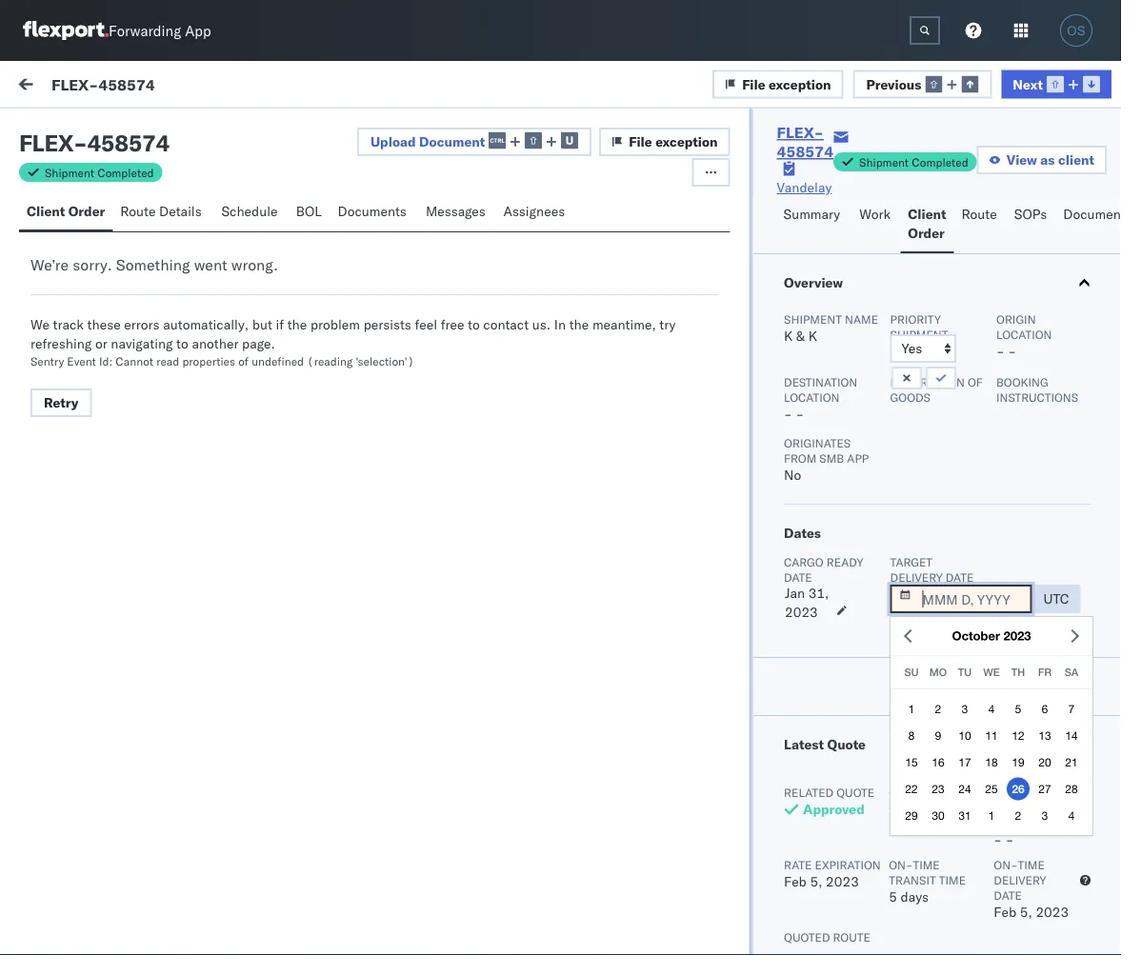 Task type: locate. For each thing, give the bounding box(es) containing it.
1 vertical spatial file
[[629, 133, 652, 150]]

flex- 458574 down description
[[863, 393, 953, 410]]

previous button
[[853, 70, 992, 98]]

2 on- from the left
[[993, 858, 1018, 872]]

4 button down 28 button
[[1060, 804, 1083, 827]]

time up transit
[[913, 858, 939, 872]]

1 2026, from the top
[[433, 221, 470, 238]]

on- inside on-time delivery date
[[993, 858, 1018, 872]]

2026, for 12:35
[[433, 307, 470, 324]]

2 jason-test zhao from the top
[[92, 292, 193, 309]]

0 horizontal spatial on-
[[889, 858, 913, 872]]

j for dec 20, 2026, 12:36 am pst
[[65, 208, 69, 220]]

3 j from the top
[[65, 380, 69, 392]]

0 vertical spatial feb
[[784, 874, 806, 890]]

3 j z from the top
[[65, 380, 74, 392]]

10
[[959, 729, 971, 742]]

flex- 458574 down carrier
[[863, 822, 953, 838]]

1 vertical spatial location
[[784, 390, 839, 404]]

29
[[905, 809, 918, 823]]

shipment name k & k
[[784, 312, 878, 344]]

z up retry on the left of page
[[69, 380, 74, 392]]

location for destination location - -
[[784, 390, 839, 404]]

ttt up event
[[57, 325, 72, 342]]

destination location - -
[[784, 375, 857, 423]]

1 ttt from the top
[[57, 239, 72, 256]]

1 vertical spatial 5
[[889, 889, 897, 906]]

1 button
[[900, 698, 923, 721], [980, 804, 1003, 827]]

try
[[660, 316, 676, 333]]

2 vertical spatial z
[[69, 380, 74, 392]]

0 vertical spatial work
[[55, 73, 104, 100]]

overview button
[[753, 254, 1121, 312]]

1 z from the top
[[69, 208, 74, 220]]

0 horizontal spatial order
[[68, 203, 105, 220]]

message down flex - 458574
[[59, 165, 105, 180]]

delivery up feb 5, 2023
[[993, 873, 1046, 887]]

2 vertical spatial zhao
[[164, 378, 193, 394]]

14 button
[[1060, 724, 1083, 747]]

to up read at the left
[[176, 335, 188, 352]]

20, down the messages at top left
[[409, 221, 429, 238]]

client up the we're
[[27, 203, 65, 220]]

z for dec 20, 2026, 12:36 am pst
[[69, 208, 74, 220]]

1 (0) from the left
[[84, 121, 109, 138]]

to right free
[[468, 316, 480, 333]]

1 vertical spatial ttt
[[57, 325, 72, 342]]

0 horizontal spatial the
[[287, 316, 307, 333]]

2 zhao from the top
[[164, 292, 193, 309]]

2 jason- from the top
[[92, 292, 135, 309]]

2 resize handle column header from the left
[[591, 159, 614, 956]]

2 vertical spatial j
[[65, 380, 69, 392]]

instructions
[[996, 390, 1078, 404]]

0 horizontal spatial route
[[120, 203, 156, 220]]

1 test from the top
[[135, 206, 160, 223]]

on-time delivery date
[[993, 858, 1046, 903]]

feb down on-time delivery date on the right bottom of the page
[[993, 904, 1016, 921]]

dec
[[381, 221, 405, 238], [381, 307, 405, 324]]

3 zhao from the top
[[164, 378, 193, 394]]

dec for dec 20, 2026, 12:36 am pst
[[381, 221, 405, 238]]

1 pst from the top
[[538, 221, 562, 238]]

2 ttt from the top
[[57, 325, 72, 342]]

1 zhao from the top
[[164, 206, 193, 223]]

2 horizontal spatial date
[[993, 888, 1022, 903]]

0 horizontal spatial delivery
[[890, 570, 942, 584]]

dec 20, 2026, 12:36 am pst
[[381, 221, 562, 238]]

20 button
[[1034, 751, 1056, 774]]

19
[[1012, 756, 1025, 769]]

document down client
[[1063, 206, 1121, 222]]

1 horizontal spatial 1 button
[[980, 804, 1003, 827]]

the right in
[[569, 316, 589, 333]]

2 20, from the top
[[409, 307, 429, 324]]

1 horizontal spatial shipment completed
[[859, 155, 969, 169]]

0 vertical spatial pst
[[538, 221, 562, 238]]

file exception button
[[713, 70, 844, 98], [713, 70, 844, 98], [599, 128, 730, 156], [599, 128, 730, 156]]

we left track
[[30, 316, 50, 333]]

None text field
[[910, 16, 940, 45]]

(0) right internal
[[178, 121, 203, 138]]

we right tu at the bottom right of the page
[[983, 666, 1000, 679]]

shipment completed down flex - 458574
[[45, 165, 154, 180]]

feb inside quoted contract number - - rate expiration feb 5, 2023
[[784, 874, 806, 890]]

15
[[905, 756, 918, 769]]

tu
[[958, 666, 972, 679]]

1 horizontal spatial 5
[[1015, 702, 1022, 716]]

test up errors
[[135, 292, 160, 309]]

1 vertical spatial related
[[784, 785, 833, 800]]

file exception
[[742, 75, 831, 92], [629, 133, 718, 150]]

upload
[[371, 133, 416, 150]]

(0) for external (0)
[[84, 121, 109, 138]]

app inside forwarding app link
[[185, 21, 211, 40]]

flex-
[[51, 75, 98, 94], [777, 123, 824, 142], [863, 221, 903, 238], [863, 307, 903, 324], [863, 393, 903, 410], [863, 564, 903, 581], [863, 650, 903, 667], [863, 736, 903, 753], [863, 822, 903, 838], [863, 907, 903, 924]]

jason- up 'these'
[[92, 292, 135, 309]]

went
[[194, 255, 227, 274]]

os button
[[1055, 9, 1098, 52]]

1 horizontal spatial message
[[141, 78, 197, 95]]

flex- up shipment
[[863, 307, 903, 324]]

j z up the we're
[[65, 208, 74, 220]]

app right forwarding
[[185, 21, 211, 40]]

0 horizontal spatial we
[[30, 316, 50, 333]]

flex- right my
[[51, 75, 98, 94]]

undefined
[[252, 354, 304, 368]]

we're sorry. something went wrong.
[[30, 255, 278, 274]]

document
[[419, 133, 485, 150], [1063, 206, 1121, 222]]

5 left days
[[889, 889, 897, 906]]

date inside target delivery date
[[945, 570, 973, 584]]

0 horizontal spatial client
[[27, 203, 65, 220]]

route down 'item/shipment'
[[962, 206, 997, 222]]

1 horizontal spatial on-
[[993, 858, 1018, 872]]

assignees
[[504, 203, 565, 220]]

0 horizontal spatial document
[[419, 133, 485, 150]]

on- down "number" on the bottom
[[993, 858, 1018, 872]]

dec down documents
[[381, 221, 405, 238]]

work
[[860, 206, 891, 222]]

j z for dec 20, 2026, 12:36 am pst
[[65, 208, 74, 220]]

originates from smb app no
[[784, 436, 868, 483]]

feb down rate
[[784, 874, 806, 890]]

1 dec from the top
[[381, 221, 405, 238]]

1 button up 8 button
[[900, 698, 923, 721]]

0 horizontal spatial 3 button
[[954, 698, 976, 721]]

1 vertical spatial message
[[59, 165, 105, 180]]

upload document button
[[357, 128, 592, 156]]

work
[[55, 73, 104, 100], [907, 165, 932, 180]]

quoted inside quoted carrier - -
[[889, 785, 935, 800]]

0 vertical spatial 1
[[909, 702, 915, 716]]

date inside cargo ready date
[[784, 570, 812, 584]]

4
[[989, 702, 995, 716], [1069, 809, 1075, 823]]

date up feb 5, 2023
[[993, 888, 1022, 903]]

20, left free
[[409, 307, 429, 324]]

0 horizontal spatial completed
[[97, 165, 154, 180]]

1 jason-test zhao from the top
[[92, 206, 193, 223]]

1 am from the top
[[514, 221, 535, 238]]

0 horizontal spatial location
[[784, 390, 839, 404]]

1 horizontal spatial related
[[864, 165, 904, 180]]

1 horizontal spatial the
[[569, 316, 589, 333]]

october 2023
[[952, 629, 1031, 644]]

of inside description of goods
[[967, 375, 982, 389]]

1 vertical spatial 1 button
[[980, 804, 1003, 827]]

work left 'item/shipment'
[[907, 165, 932, 180]]

jan
[[785, 585, 805, 602]]

related quote
[[784, 785, 874, 800]]

related up approved
[[784, 785, 833, 800]]

0 horizontal spatial app
[[185, 21, 211, 40]]

2 test from the top
[[135, 292, 160, 309]]

internal
[[128, 121, 174, 138]]

zhao up we're sorry. something went wrong.
[[164, 206, 193, 223]]

route button
[[954, 197, 1007, 253]]

resize handle column header
[[350, 159, 373, 956], [591, 159, 614, 956], [832, 159, 855, 956], [1073, 159, 1096, 956]]

1 jason- from the top
[[92, 206, 135, 223]]

1 horizontal spatial order
[[908, 225, 945, 241]]

k left &
[[784, 328, 793, 344]]

pst
[[538, 221, 562, 238], [538, 307, 562, 324]]

shipment up &
[[784, 312, 842, 326]]

0 vertical spatial j
[[65, 208, 69, 220]]

1 horizontal spatial route
[[962, 206, 997, 222]]

17
[[959, 756, 971, 769]]

1 button down 25 button on the bottom
[[980, 804, 1003, 827]]

10 button
[[954, 724, 976, 747]]

26 button
[[1007, 778, 1030, 801]]

on- up transit
[[889, 858, 913, 872]]

route left details
[[120, 203, 156, 220]]

0 vertical spatial location
[[996, 327, 1052, 342]]

2 dec from the top
[[381, 307, 405, 324]]

message inside button
[[141, 78, 197, 95]]

route for route
[[962, 206, 997, 222]]

31 button
[[954, 804, 976, 827]]

1 vertical spatial 5,
[[1020, 904, 1032, 921]]

30 button
[[927, 804, 950, 827]]

zhao for dec 20, 2026, 12:36 am pst
[[164, 206, 193, 223]]

route inside button
[[962, 206, 997, 222]]

20
[[1039, 756, 1051, 769]]

quoted inside quoted contract number - - rate expiration feb 5, 2023
[[993, 785, 1040, 800]]

jason- down id:
[[92, 378, 135, 394]]

1 horizontal spatial location
[[996, 327, 1052, 342]]

date up jan
[[784, 570, 812, 584]]

2 j z from the top
[[65, 294, 74, 306]]

time down "number" on the bottom
[[1018, 858, 1044, 872]]

jason-test zhao up errors
[[92, 292, 193, 309]]

zhao down read at the left
[[164, 378, 193, 394]]

0 vertical spatial 5
[[1015, 702, 1022, 716]]

quoted up the contract
[[993, 785, 1040, 800]]

as
[[1041, 151, 1055, 168]]

0 vertical spatial jason-test zhao
[[92, 206, 193, 223]]

order right work button at the top of page
[[908, 225, 945, 241]]

5 inside 5 button
[[1015, 702, 1022, 716]]

2023 inside quoted contract number - - rate expiration feb 5, 2023
[[826, 874, 859, 890]]

2 horizontal spatial quoted
[[993, 785, 1040, 800]]

4 up the 11
[[989, 702, 995, 716]]

6
[[1042, 702, 1048, 716]]

properties
[[182, 354, 235, 368]]

0 vertical spatial zhao
[[164, 206, 193, 223]]

0 vertical spatial jason-
[[92, 206, 135, 223]]

1 vertical spatial jason-test zhao
[[92, 292, 193, 309]]

1 k from the left
[[784, 328, 793, 344]]

jason-test zhao up something
[[92, 206, 193, 223]]

sentry
[[30, 354, 64, 368]]

1 horizontal spatial to
[[468, 316, 480, 333]]

0 horizontal spatial client order button
[[19, 194, 113, 231]]

4 for left 4 button
[[989, 702, 995, 716]]

5 up 12 on the right of page
[[1015, 702, 1022, 716]]

ttt for dec 20, 2026, 12:35 am pst
[[57, 325, 72, 342]]

location down destination
[[784, 390, 839, 404]]

internal (0)
[[128, 121, 203, 138]]

(0) inside button
[[84, 121, 109, 138]]

1 horizontal spatial k
[[808, 328, 817, 344]]

dec left feel
[[381, 307, 405, 324]]

2023
[[785, 604, 818, 621], [1004, 629, 1031, 644], [826, 874, 859, 890], [1035, 904, 1069, 921]]

20, for dec 20, 2026, 12:36 am pst
[[409, 221, 429, 238]]

1 j from the top
[[65, 208, 69, 220]]

documents button
[[330, 194, 418, 231]]

the
[[287, 316, 307, 333], [569, 316, 589, 333]]

on- inside the "on-time transit time 5 days"
[[889, 858, 913, 872]]

quoted contract number - - rate expiration feb 5, 2023
[[784, 785, 1054, 890]]

z for dec 20, 2026, 12:35 am pst
[[69, 294, 74, 306]]

1 horizontal spatial (0)
[[178, 121, 203, 138]]

1 vertical spatial 4
[[1069, 809, 1075, 823]]

2 vertical spatial j z
[[65, 380, 74, 392]]

shipment completed up work
[[859, 155, 969, 169]]

assignees button
[[496, 194, 576, 231]]

0 vertical spatial 2026,
[[433, 221, 470, 238]]

0 horizontal spatial related
[[784, 785, 833, 800]]

2 2026, from the top
[[433, 307, 470, 324]]

22 button
[[900, 778, 923, 801]]

2023 down on-time delivery date on the right bottom of the page
[[1035, 904, 1069, 921]]

test
[[57, 411, 80, 427]]

time for on-time transit time 5 days
[[913, 858, 939, 872]]

ttt left sorry.
[[57, 239, 72, 256]]

2
[[935, 702, 942, 716], [1015, 809, 1022, 823]]

0 horizontal spatial 5
[[889, 889, 897, 906]]

am for 12:35
[[514, 307, 535, 324]]

(0) inside button
[[178, 121, 203, 138]]

client order for leftmost client order 'button'
[[27, 203, 105, 220]]

0 vertical spatial 20,
[[409, 221, 429, 238]]

previous
[[866, 75, 922, 92]]

1 vertical spatial 1
[[989, 809, 995, 823]]

0 horizontal spatial k
[[784, 328, 793, 344]]

2 up 9
[[935, 702, 942, 716]]

priority shipment
[[890, 312, 948, 342]]

3 down 27
[[1042, 809, 1048, 823]]

we inside we track these errors automatically, but if the problem persists feel free to contact us. in the meantime, try refreshing or navigating to another page. sentry event id: cannot read properties of undefined (reading 'selection')
[[30, 316, 50, 333]]

client order
[[27, 203, 105, 220], [908, 206, 947, 241]]

1 horizontal spatial work
[[907, 165, 932, 180]]

flex- 458574 up "vandelay"
[[777, 123, 834, 161]]

0 horizontal spatial file
[[629, 133, 652, 150]]

client order button up the we're
[[19, 194, 113, 231]]

fr
[[1038, 666, 1052, 679]]

0 vertical spatial message
[[141, 78, 197, 95]]

0 vertical spatial 4 button
[[980, 698, 1003, 721]]

1 vertical spatial dec
[[381, 307, 405, 324]]

1 vertical spatial 2026,
[[433, 307, 470, 324]]

time inside on-time delivery date
[[1018, 858, 1044, 872]]

0 horizontal spatial shipment
[[45, 165, 94, 180]]

4 resize handle column header from the left
[[1073, 159, 1096, 956]]

meantime,
[[592, 316, 656, 333]]

1 vertical spatial work
[[907, 165, 932, 180]]

1 vertical spatial 2
[[1015, 809, 1022, 823]]

0 horizontal spatial quoted
[[784, 930, 830, 945]]

4 button up 11 button
[[980, 698, 1003, 721]]

pst for dec 20, 2026, 12:35 am pst
[[538, 307, 562, 324]]

4 down 28
[[1069, 809, 1075, 823]]

5, down rate
[[810, 874, 822, 890]]

j up retry on the left of page
[[65, 380, 69, 392]]

target
[[890, 555, 932, 569]]

2 j from the top
[[65, 294, 69, 306]]

work button
[[852, 197, 901, 253]]

route inside button
[[120, 203, 156, 220]]

24
[[959, 783, 971, 796]]

quoted left "route"
[[784, 930, 830, 945]]

work up the external (0)
[[55, 73, 104, 100]]

1 vertical spatial pst
[[538, 307, 562, 324]]

test down cannot
[[135, 378, 160, 394]]

flex- left 29
[[863, 822, 903, 838]]

shipment completed
[[859, 155, 969, 169], [45, 165, 154, 180]]

1 vertical spatial 2 button
[[1007, 804, 1030, 827]]

flex- 458574 link
[[777, 123, 834, 161]]

3 up 10
[[962, 702, 968, 716]]

jason- for dec 20, 2026, 12:35 am pst
[[92, 292, 135, 309]]

(0)
[[84, 121, 109, 138], [178, 121, 203, 138]]

4 button
[[980, 698, 1003, 721], [1060, 804, 1083, 827]]

zhao up automatically,
[[164, 292, 193, 309]]

time
[[913, 858, 939, 872], [1018, 858, 1044, 872], [939, 873, 966, 887]]

1 resize handle column header from the left
[[350, 159, 373, 956]]

zhao for dec 20, 2026, 12:35 am pst
[[164, 292, 193, 309]]

0 vertical spatial 1 button
[[900, 698, 923, 721]]

1 horizontal spatial client
[[908, 206, 947, 222]]

0 horizontal spatial 5,
[[810, 874, 822, 890]]

1 horizontal spatial shipment
[[784, 312, 842, 326]]

1 horizontal spatial completed
[[912, 155, 969, 169]]

test for dec 20, 2026, 12:36 am pst
[[135, 206, 160, 223]]

feb
[[784, 874, 806, 890], [993, 904, 1016, 921]]

k right &
[[808, 328, 817, 344]]

0 vertical spatial am
[[514, 221, 535, 238]]

0 horizontal spatial of
[[238, 354, 249, 368]]

1 vertical spatial we
[[983, 666, 1000, 679]]

1 j z from the top
[[65, 208, 74, 220]]

retry button
[[30, 389, 92, 417]]

jason- up sorry.
[[92, 206, 135, 223]]

id:
[[99, 354, 113, 368]]

location inside destination location - -
[[784, 390, 839, 404]]

cargo ready date
[[784, 555, 863, 584]]

we
[[30, 316, 50, 333], [983, 666, 1000, 679]]

2 vertical spatial test
[[135, 378, 160, 394]]

file
[[742, 75, 766, 92], [629, 133, 652, 150]]

1 on- from the left
[[889, 858, 913, 872]]

message up "internal (0)"
[[141, 78, 197, 95]]

2 am from the top
[[514, 307, 535, 324]]

MMM D, YYYY text field
[[890, 585, 1032, 614]]

test up something
[[135, 206, 160, 223]]

pst down assignees on the top of page
[[538, 221, 562, 238]]

5, down on-time delivery date on the right bottom of the page
[[1020, 904, 1032, 921]]

app
[[185, 21, 211, 40], [847, 451, 868, 465]]

23 button
[[927, 778, 950, 801]]

feb 5, 2023
[[993, 904, 1069, 921]]

3 button down 27 button
[[1034, 804, 1056, 827]]

2 pst from the top
[[538, 307, 562, 324]]

1 horizontal spatial delivery
[[993, 873, 1046, 887]]

2 z from the top
[[69, 294, 74, 306]]

2 button up 9 button
[[927, 698, 950, 721]]

work for my
[[55, 73, 104, 100]]

event
[[67, 354, 96, 368]]

quoted for number
[[993, 785, 1040, 800]]

pst right contact
[[538, 307, 562, 324]]

26
[[1012, 783, 1025, 796]]

am down assignees on the top of page
[[514, 221, 535, 238]]

of left booking
[[967, 375, 982, 389]]

client
[[27, 203, 65, 220], [908, 206, 947, 222]]

in
[[554, 316, 566, 333]]

page.
[[242, 335, 275, 352]]

0 vertical spatial exception
[[769, 75, 831, 92]]

z up track
[[69, 294, 74, 306]]

1 20, from the top
[[409, 221, 429, 238]]

2026, left 12:35
[[433, 307, 470, 324]]

0 vertical spatial file exception
[[742, 75, 831, 92]]

am right 12:35
[[514, 307, 535, 324]]

20, for dec 20, 2026, 12:35 am pst
[[409, 307, 429, 324]]

client order right work button at the top of page
[[908, 206, 947, 241]]

0 horizontal spatial shipment completed
[[45, 165, 154, 180]]

3
[[962, 702, 968, 716], [1042, 809, 1048, 823]]

forwarding
[[109, 21, 181, 40]]

2026, down the messages at top left
[[433, 221, 470, 238]]

1 vertical spatial j
[[65, 294, 69, 306]]

client order button right work
[[901, 197, 954, 253]]

shipment down flex
[[45, 165, 94, 180]]

0 vertical spatial dec
[[381, 221, 405, 238]]

jason- for dec 20, 2026, 12:36 am pst
[[92, 206, 135, 223]]

z up sorry.
[[69, 208, 74, 220]]

(0) right the external
[[84, 121, 109, 138]]

2 (0) from the left
[[178, 121, 203, 138]]

0 vertical spatial we
[[30, 316, 50, 333]]

j up the we're
[[65, 208, 69, 220]]

16 button
[[927, 751, 950, 774]]

0 horizontal spatial feb
[[784, 874, 806, 890]]

flex- right the summary button
[[863, 221, 903, 238]]

1 horizontal spatial 3 button
[[1034, 804, 1056, 827]]

3 jason-test zhao from the top
[[92, 378, 193, 394]]

1 horizontal spatial quoted
[[889, 785, 935, 800]]

2 horizontal spatial shipment
[[859, 155, 909, 169]]

j z up track
[[65, 294, 74, 306]]



Task type: describe. For each thing, give the bounding box(es) containing it.
flex- down days
[[863, 907, 903, 924]]

schedule button
[[214, 194, 288, 231]]

8 button
[[900, 724, 923, 747]]

ready
[[826, 555, 863, 569]]

flex- 458574 up the mmm d, yyyy text box
[[863, 564, 953, 581]]

view
[[1007, 151, 1037, 168]]

vandelay link
[[777, 178, 832, 197]]

upload document
[[371, 133, 485, 150]]

15 button
[[900, 751, 923, 774]]

2023 inside jan 31, 2023
[[785, 604, 818, 621]]

related for related quote
[[784, 785, 833, 800]]

22
[[905, 783, 918, 796]]

if
[[276, 316, 284, 333]]

sops
[[1014, 206, 1047, 222]]

related work item/shipment
[[864, 165, 1013, 180]]

flex- 458574 left tu at the bottom right of the page
[[863, 650, 953, 667]]

date inside on-time delivery date
[[993, 888, 1022, 903]]

0 horizontal spatial 1 button
[[900, 698, 923, 721]]

flex- 458574 down days
[[863, 907, 953, 924]]

date for cargo ready date
[[784, 570, 812, 584]]

12:36
[[473, 221, 511, 238]]

originates
[[784, 436, 850, 450]]

but
[[252, 316, 272, 333]]

errors
[[124, 316, 160, 333]]

another
[[192, 335, 239, 352]]

31,
[[808, 585, 829, 602]]

external
[[30, 121, 81, 138]]

13 button
[[1034, 724, 1056, 747]]

name
[[845, 312, 878, 326]]

booking
[[996, 375, 1048, 389]]

bol
[[296, 203, 322, 220]]

12 button
[[1007, 724, 1030, 747]]

0 vertical spatial 3
[[962, 702, 968, 716]]

'selection')
[[356, 354, 414, 368]]

flex- 458574 up shipment
[[863, 307, 953, 324]]

utc
[[1043, 591, 1069, 607]]

test for dec 20, 2026, 12:35 am pst
[[135, 292, 160, 309]]

on- for on-time transit time 5 days
[[889, 858, 913, 872]]

flex- right ready
[[863, 564, 903, 581]]

route
[[833, 930, 870, 945]]

quoted for -
[[889, 785, 935, 800]]

4 for 4 button to the bottom
[[1069, 809, 1075, 823]]

0 vertical spatial 2
[[935, 702, 942, 716]]

27
[[1039, 783, 1051, 796]]

navigating
[[111, 335, 173, 352]]

1 horizontal spatial file
[[742, 75, 766, 92]]

1 vertical spatial 4 button
[[1060, 804, 1083, 827]]

flex-458574
[[51, 75, 155, 94]]

free
[[441, 316, 464, 333]]

0 horizontal spatial 4 button
[[980, 698, 1003, 721]]

document button
[[1056, 197, 1121, 253]]

9 button
[[927, 724, 950, 747]]

flex- up "vandelay"
[[777, 123, 824, 142]]

5, inside quoted contract number - - rate expiration feb 5, 2023
[[810, 874, 822, 890]]

1 horizontal spatial document
[[1063, 206, 1121, 222]]

shipment
[[890, 327, 948, 342]]

5 button
[[1007, 698, 1030, 721]]

0 vertical spatial order
[[68, 203, 105, 220]]

next button
[[1002, 70, 1112, 98]]

test msg
[[57, 411, 109, 427]]

delivery inside target delivery date
[[890, 570, 942, 584]]

1 horizontal spatial client order button
[[901, 197, 954, 253]]

bol button
[[288, 194, 330, 231]]

jason-test zhao for dec 20, 2026, 12:36 am pst
[[92, 206, 193, 223]]

date for target delivery date
[[945, 570, 973, 584]]

on-time transit time 5 days
[[889, 858, 966, 906]]

1 vertical spatial delivery
[[993, 873, 1046, 887]]

location for origin location - -
[[996, 327, 1052, 342]]

work for related
[[907, 165, 932, 180]]

quote
[[836, 785, 874, 800]]

3 z from the top
[[69, 380, 74, 392]]

number
[[993, 816, 1042, 830]]

flex- 458574 up overview button
[[863, 221, 953, 238]]

route details
[[120, 203, 202, 220]]

related for related work item/shipment
[[864, 165, 904, 180]]

0 vertical spatial to
[[468, 316, 480, 333]]

j z for dec 20, 2026, 12:35 am pst
[[65, 294, 74, 306]]

flexport. image
[[23, 21, 109, 40]]

18 button
[[980, 751, 1003, 774]]

we for we track these errors automatically, but if the problem persists feel free to contact us. in the meantime, try refreshing or navigating to another page. sentry event id: cannot read properties of undefined (reading 'selection')
[[30, 316, 50, 333]]

forwarding app link
[[23, 21, 211, 40]]

automatically,
[[163, 316, 249, 333]]

approved
[[803, 801, 864, 818]]

(0) for internal (0)
[[178, 121, 203, 138]]

cannot
[[116, 354, 153, 368]]

messages button
[[418, 194, 496, 231]]

pst for dec 20, 2026, 12:36 am pst
[[538, 221, 562, 238]]

these
[[87, 316, 121, 333]]

flex- down description
[[863, 393, 903, 410]]

problem
[[310, 316, 360, 333]]

forwarding app
[[109, 21, 211, 40]]

1 horizontal spatial feb
[[993, 904, 1016, 921]]

0 horizontal spatial message
[[59, 165, 105, 180]]

smb
[[819, 451, 844, 465]]

13
[[1039, 729, 1051, 742]]

2023 up th
[[1004, 629, 1031, 644]]

0 horizontal spatial 2 button
[[927, 698, 950, 721]]

1 the from the left
[[287, 316, 307, 333]]

details
[[159, 203, 202, 220]]

client order for right client order 'button'
[[908, 206, 947, 241]]

dec for dec 20, 2026, 12:35 am pst
[[381, 307, 405, 324]]

j for dec 20, 2026, 12:35 am pst
[[65, 294, 69, 306]]

messages
[[426, 203, 486, 220]]

ttt for dec 20, 2026, 12:36 am pst
[[57, 239, 72, 256]]

refreshing
[[30, 335, 92, 352]]

route for route details
[[120, 203, 156, 220]]

time for on-time delivery date
[[1018, 858, 1044, 872]]

0 horizontal spatial file exception
[[629, 133, 718, 150]]

2 the from the left
[[569, 316, 589, 333]]

mo
[[930, 666, 947, 679]]

flex- 458574 up "15" at the bottom of page
[[863, 736, 953, 753]]

1 horizontal spatial 5,
[[1020, 904, 1032, 921]]

21
[[1065, 756, 1078, 769]]

dec 20, 2026, 12:35 am pst
[[381, 307, 562, 324]]

19 button
[[1007, 751, 1030, 774]]

8
[[909, 729, 915, 742]]

&
[[796, 328, 805, 344]]

1 horizontal spatial exception
[[769, 75, 831, 92]]

on- for on-time delivery date
[[993, 858, 1018, 872]]

latest quote button
[[753, 716, 1121, 774]]

1 vertical spatial exception
[[656, 133, 718, 150]]

of inside we track these errors automatically, but if the problem persists feel free to contact us. in the meantime, try refreshing or navigating to another page. sentry event id: cannot read properties of undefined (reading 'selection')
[[238, 354, 249, 368]]

flex- left the 8
[[863, 736, 903, 753]]

1 vertical spatial to
[[176, 335, 188, 352]]

28
[[1065, 783, 1078, 796]]

3 resize handle column header from the left
[[832, 159, 855, 956]]

3 jason- from the top
[[92, 378, 135, 394]]

am for 12:36
[[514, 221, 535, 238]]

flex- left su
[[863, 650, 903, 667]]

summary button
[[776, 197, 852, 253]]

days
[[900, 889, 928, 906]]

1 horizontal spatial 3
[[1042, 809, 1048, 823]]

2 k from the left
[[808, 328, 817, 344]]

jason-test zhao for dec 20, 2026, 12:35 am pst
[[92, 292, 193, 309]]

origin location - -
[[996, 312, 1052, 360]]

23
[[932, 783, 945, 796]]

we track these errors automatically, but if the problem persists feel free to contact us. in the meantime, try refreshing or navigating to another page. sentry event id: cannot read properties of undefined (reading 'selection')
[[30, 316, 676, 368]]

cargo
[[784, 555, 823, 569]]

30
[[932, 809, 945, 823]]

my work
[[19, 73, 104, 100]]

1 vertical spatial order
[[908, 225, 945, 241]]

we for we
[[983, 666, 1000, 679]]

21 button
[[1060, 751, 1083, 774]]

month  2023-10 element
[[897, 696, 1087, 829]]

0 vertical spatial document
[[419, 133, 485, 150]]

app inside the originates from smb app no
[[847, 451, 868, 465]]

client
[[1058, 151, 1095, 168]]

3 test from the top
[[135, 378, 160, 394]]

5 inside the "on-time transit time 5 days"
[[889, 889, 897, 906]]

shipment inside shipment name k & k
[[784, 312, 842, 326]]

quoted carrier - -
[[889, 785, 937, 833]]

2026, for 12:36
[[433, 221, 470, 238]]

14
[[1065, 729, 1078, 742]]

time right transit
[[939, 873, 966, 887]]

rate
[[784, 858, 812, 872]]

25
[[985, 783, 998, 796]]

1 horizontal spatial 2 button
[[1007, 804, 1030, 827]]

origin
[[996, 312, 1036, 326]]



Task type: vqa. For each thing, say whether or not it's contained in the screenshot.
Jan
yes



